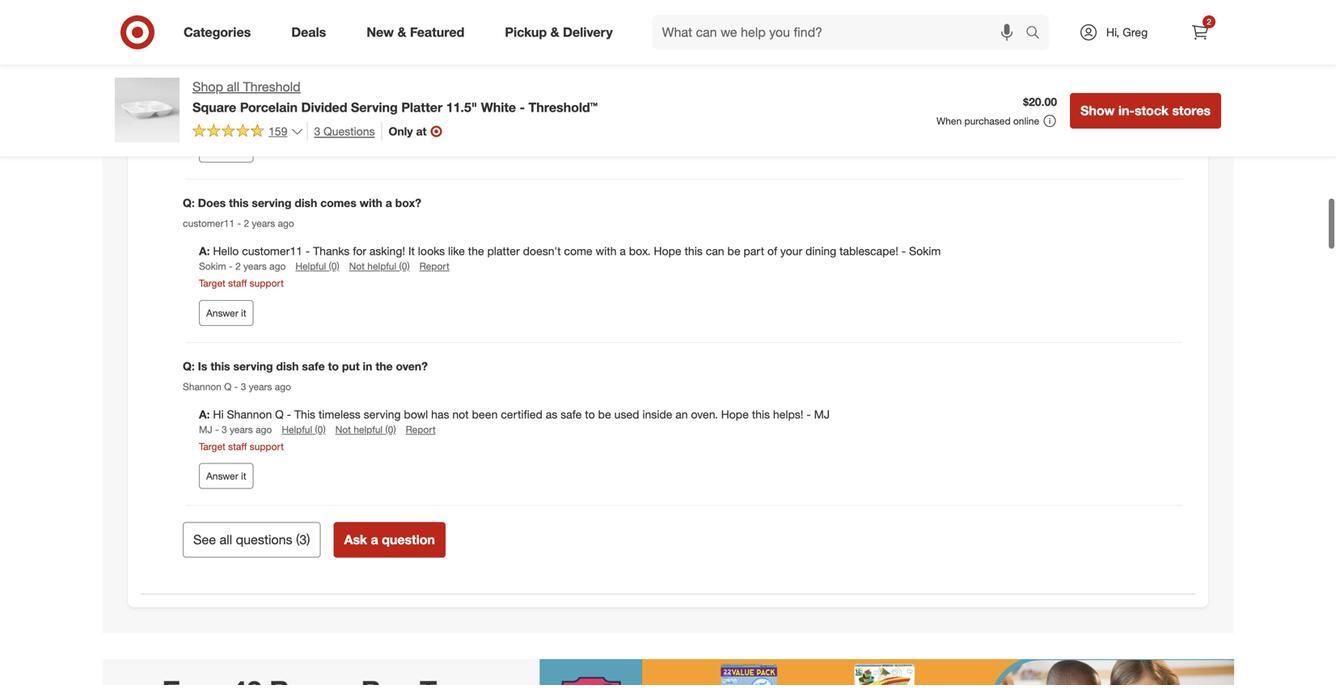 Task type: describe. For each thing, give the bounding box(es) containing it.
come
[[564, 244, 593, 258]]

top,
[[1081, 8, 1100, 23]]

0 horizontal spatial sauce
[[270, 25, 300, 39]]

2 horizontal spatial or
[[1151, 8, 1161, 23]]

1 vertical spatial shannon
[[227, 407, 272, 421]]

stock
[[1135, 103, 1169, 118]]

1 vertical spatial would
[[336, 25, 366, 39]]

years for mj - 3 years ago
[[230, 423, 253, 435]]

ago for mj - 3 years ago
[[256, 423, 272, 435]]

the up 1/4
[[213, 8, 232, 23]]

empty
[[983, 25, 1015, 39]]

your
[[780, 244, 802, 258]]

purchased
[[964, 115, 1011, 127]]

staff for bobbi
[[228, 114, 247, 126]]

a: for a: hi bobbi - the capacity of each section of this serving tray measures around 3/4 cup. thanks for stopping by. - philip
[[199, 81, 210, 95]]

helpful  (0) for thanks
[[295, 260, 339, 272]]

helpful for thanks
[[295, 260, 326, 272]]

159
[[269, 124, 287, 138]]

comfortable
[[535, 8, 597, 23]]

0 horizontal spatial cups
[[229, 25, 254, 39]]

0 horizontal spatial dip
[[317, 25, 333, 39]]

a up "heavy" on the top
[[671, 8, 677, 23]]

doesn't
[[523, 244, 561, 258]]

answer it for hi
[[206, 470, 246, 482]]

questions
[[324, 124, 375, 138]]

helpful down new
[[368, 57, 397, 69]]

(0) up the only
[[396, 97, 406, 109]]

0 vertical spatial dip
[[762, 8, 778, 23]]

helps!
[[773, 407, 803, 421]]

the up the people
[[805, 8, 824, 23]]

outside
[[828, 8, 865, 23]]

of right part
[[767, 244, 777, 258]]

for right "heavy" on the top
[[696, 25, 709, 39]]

target staff support for customer11
[[199, 277, 284, 289]]

new & featured link
[[353, 15, 485, 50]]

1 horizontal spatial 1-
[[939, 8, 950, 23]]

allow
[[424, 25, 450, 39]]

be right can
[[727, 244, 740, 258]]

target for hello customer11 - thanks for asking! it looks like the platter doesn't come with a box. hope this can be part of your dining tablescape! - sokim
[[199, 277, 225, 289]]

it.
[[793, 8, 802, 23]]

(0) down this
[[315, 423, 326, 435]]

not up each
[[350, 57, 365, 69]]

holds
[[311, 8, 338, 23]]

the right like
[[468, 244, 484, 258]]

can
[[706, 244, 724, 258]]

target staff support for bobbi
[[199, 114, 284, 126]]

be left used
[[598, 407, 611, 421]]

ask a question button
[[334, 522, 446, 558]]

q: for q: is this serving dish safe to put in the oven?
[[183, 359, 195, 373]]

only at
[[389, 124, 427, 138]]

for left stopping
[[688, 81, 702, 95]]

nancy - 3 years ago
[[199, 57, 286, 69]]

show in-stock stores button
[[1070, 93, 1221, 128]]

shop
[[192, 79, 223, 95]]

a: hi shannon q - this timeless serving bowl has not been certified as safe to be used inside an oven. hope this helps! - mj
[[199, 407, 830, 421]]

2 inside 'q: does this serving dish comes with a box? customer11 - 2 years ago'
[[244, 217, 249, 229]]

the down top.
[[453, 25, 469, 39]]

be left passed.
[[521, 25, 534, 39]]

be up the pickup
[[519, 8, 532, 23]]

is
[[198, 359, 207, 373]]

of up 'platter'
[[417, 81, 427, 95]]

when
[[937, 115, 962, 127]]

target staff support for shannon
[[199, 440, 284, 453]]

pickup
[[505, 24, 547, 40]]

the up the new & featured at the top
[[413, 8, 430, 23]]

the inside q: is this serving dish safe to put in the oven? shannon q - 3 years ago
[[376, 359, 393, 373]]

(
[[296, 532, 299, 548]]

delivery
[[563, 24, 613, 40]]

1 vertical spatial mj
[[199, 423, 212, 435]]

not helpful  (0) button for serving
[[335, 423, 396, 436]]

platter down i
[[473, 25, 505, 39]]

oven.
[[691, 407, 718, 421]]

ago for philip - 5 years ago
[[266, 97, 282, 109]]

in inside the center section holds 1 cup filled to the very top.  i would be comfortable putting 3/4 of a cup of sauce or dip in it.  the outside sections hold 1-1/2 cups filled to the very top, so 1 cup or 1-1/4 cups of sauce or dip would fit and still allow the platter to be passed.  it might be a bit heavy for passing for some people when it is filled though.  the empty platter weighs about 5 pounds.
[[781, 8, 790, 23]]

2 1 from the left
[[1119, 8, 1125, 23]]

1 horizontal spatial with
[[596, 244, 617, 258]]

in-
[[1118, 103, 1135, 118]]

and
[[382, 25, 401, 39]]

answer it button for hi
[[199, 463, 254, 489]]

dish for comes
[[295, 196, 317, 210]]

2 very from the left
[[1057, 8, 1078, 23]]

around
[[566, 81, 601, 95]]

1/2
[[950, 8, 966, 23]]

not for asking!
[[349, 260, 365, 272]]

1 cup from the left
[[351, 8, 370, 23]]

years for nancy - 3 years ago
[[244, 57, 267, 69]]

helpful for each
[[364, 97, 393, 109]]

pickup & delivery
[[505, 24, 613, 40]]

of left each
[[336, 81, 346, 95]]

1/4
[[210, 25, 226, 39]]

2 link
[[1182, 15, 1218, 50]]

1 horizontal spatial section
[[377, 81, 414, 95]]

about
[[1092, 25, 1122, 39]]

ask
[[344, 532, 367, 548]]

heavy
[[663, 25, 693, 39]]

1 horizontal spatial sokim
[[909, 244, 941, 258]]

measures
[[513, 81, 563, 95]]

with inside 'q: does this serving dish comes with a box? customer11 - 2 years ago'
[[360, 196, 382, 210]]

years for philip - 5 years ago
[[240, 97, 263, 109]]

not helpful  (0) for serving
[[335, 423, 396, 435]]

stopping
[[705, 81, 749, 95]]

serving up 11.5"
[[451, 81, 488, 95]]

1 vertical spatial sokim
[[199, 260, 226, 272]]

used
[[614, 407, 639, 421]]

though.
[[919, 25, 957, 39]]

platter right empty
[[1018, 25, 1050, 39]]

asking!
[[369, 244, 405, 258]]

0 horizontal spatial hope
[[654, 244, 681, 258]]

box.
[[629, 244, 651, 258]]

some
[[772, 25, 800, 39]]

support for shannon
[[250, 440, 284, 453]]

1 horizontal spatial cups
[[969, 8, 994, 23]]

an
[[676, 407, 688, 421]]

q: does this serving dish comes with a box? customer11 - 2 years ago
[[183, 196, 421, 229]]

2 inside 2 link
[[1207, 17, 1211, 27]]

porcelain
[[240, 99, 298, 115]]

0 horizontal spatial 2
[[235, 260, 241, 272]]

(0) down still
[[400, 57, 410, 69]]

this inside 'q: does this serving dish comes with a box? customer11 - 2 years ago'
[[229, 196, 249, 210]]

a: for a: hi shannon q - this timeless serving bowl has not been certified as safe to be used inside an oven. hope this helps! - mj
[[199, 407, 210, 421]]

1 1 from the left
[[342, 8, 348, 23]]

1 horizontal spatial sauce
[[715, 8, 746, 23]]

helpful for -
[[282, 423, 312, 435]]

report button down featured
[[420, 56, 450, 70]]

the up search
[[1037, 8, 1054, 23]]

i
[[480, 8, 483, 23]]

1 horizontal spatial filled
[[892, 25, 916, 39]]

helpful up the capacity
[[296, 57, 327, 69]]

helpful  (0) button for thanks
[[295, 259, 339, 273]]

- inside q: is this serving dish safe to put in the oven? shannon q - 3 years ago
[[234, 380, 238, 392]]

all for shop
[[227, 79, 239, 95]]

(0) down the capacity
[[325, 97, 336, 109]]

hi for hi shannon q - this timeless serving bowl has not been certified as safe to be used inside an oven. hope this helps! - mj
[[213, 407, 224, 421]]

serving
[[351, 99, 398, 115]]

platter left doesn't
[[487, 244, 520, 258]]

deals link
[[278, 15, 346, 50]]

0 horizontal spatial or
[[303, 25, 314, 39]]

a left bit
[[638, 25, 644, 39]]

certified
[[501, 407, 543, 421]]

1 horizontal spatial safe
[[561, 407, 582, 421]]

1 horizontal spatial customer11
[[242, 244, 302, 258]]

sections
[[868, 8, 911, 23]]

a inside 'q: does this serving dish comes with a box? customer11 - 2 years ago'
[[386, 196, 392, 210]]

not helpful  (0) down new
[[350, 57, 410, 69]]

0 horizontal spatial philip
[[199, 97, 223, 109]]

hi, greg
[[1106, 25, 1148, 39]]

years inside q: is this serving dish safe to put in the oven? shannon q - 3 years ago
[[249, 380, 272, 392]]

online
[[1013, 115, 1039, 127]]

it for hello customer11 - thanks for asking! it looks like the platter doesn't come with a box. hope this can be part of your dining tablescape! - sokim
[[241, 307, 246, 319]]

to inside q: is this serving dish safe to put in the oven? shannon q - 3 years ago
[[328, 359, 339, 373]]

2 horizontal spatial filled
[[997, 8, 1021, 23]]

safe inside q: is this serving dish safe to put in the oven? shannon q - 3 years ago
[[302, 359, 325, 373]]

3 inside q: is this serving dish safe to put in the oven? shannon q - 3 years ago
[[241, 380, 246, 392]]

new
[[367, 24, 394, 40]]

helpful  (0) up the capacity
[[296, 57, 340, 69]]

to up still
[[400, 8, 410, 23]]

helpful  (0) for the
[[292, 97, 336, 109]]

see
[[193, 532, 216, 548]]

search button
[[1018, 15, 1057, 53]]

of down center
[[257, 25, 267, 39]]

tray
[[491, 81, 510, 95]]

question
[[382, 532, 435, 548]]

might
[[590, 25, 619, 39]]

the center section holds 1 cup filled to the very top.  i would be comfortable putting 3/4 of a cup of sauce or dip in it.  the outside sections hold 1-1/2 cups filled to the very top, so 1 cup or 1-1/4 cups of sauce or dip would fit and still allow the platter to be passed.  it might be a bit heavy for passing for some people when it is filled though.  the empty platter weighs about 5 pounds.
[[199, 8, 1161, 55]]

to up search
[[1024, 8, 1034, 23]]

(0) down "oven?"
[[385, 423, 396, 435]]

staff for customer11
[[228, 277, 247, 289]]

not for timeless
[[335, 423, 351, 435]]

featured
[[410, 24, 464, 40]]

hold
[[914, 8, 936, 23]]

part
[[744, 244, 764, 258]]

(0) down 'q: does this serving dish comes with a box? customer11 - 2 years ago'
[[329, 260, 339, 272]]

1 vertical spatial q
[[275, 407, 284, 421]]

show in-stock stores
[[1081, 103, 1211, 118]]

target for hi bobbi - the capacity of each section of this serving tray measures around 3/4 cup. thanks for stopping by. - philip
[[199, 114, 225, 126]]

at
[[416, 124, 427, 138]]

report down featured
[[420, 57, 450, 69]]

(0) up the capacity
[[329, 57, 340, 69]]

the down 1/2
[[961, 25, 980, 39]]

support for customer11
[[250, 277, 284, 289]]

divided
[[301, 99, 347, 115]]

not helpful  (0) for each
[[346, 97, 406, 109]]

3 cup from the left
[[1128, 8, 1147, 23]]

0 horizontal spatial it
[[408, 244, 415, 258]]

- inside shop all threshold square porcelain divided serving platter 11.5" white - threshold™
[[520, 99, 525, 115]]

not helpful  (0) button up each
[[350, 56, 410, 70]]

cup.
[[624, 81, 645, 95]]

threshold™
[[529, 99, 598, 115]]

platter
[[401, 99, 443, 115]]

a left the box.
[[620, 244, 626, 258]]

passed.
[[538, 25, 577, 39]]

this left can
[[685, 244, 703, 258]]

helpful for serving
[[354, 423, 383, 435]]

0 vertical spatial thanks
[[649, 81, 685, 95]]

What can we help you find? suggestions appear below search field
[[652, 15, 1030, 50]]

ago inside 'q: does this serving dish comes with a box? customer11 - 2 years ago'
[[278, 217, 294, 229]]

0 vertical spatial philip
[[777, 81, 805, 95]]

square
[[192, 99, 236, 115]]

questions
[[236, 532, 292, 548]]



Task type: locate. For each thing, give the bounding box(es) containing it.
0 vertical spatial cups
[[969, 8, 994, 23]]

not helpful  (0) down asking! in the top left of the page
[[349, 260, 410, 272]]

customer11 down does
[[183, 217, 235, 229]]

0 vertical spatial sauce
[[715, 8, 746, 23]]

shannon inside q: is this serving dish safe to put in the oven? shannon q - 3 years ago
[[183, 380, 221, 392]]

mj right helps!
[[814, 407, 830, 421]]

image of square porcelain divided serving platter 11.5" white - threshold™ image
[[115, 78, 180, 142]]

cup up fit
[[351, 8, 370, 23]]

2 vertical spatial 2
[[235, 260, 241, 272]]

the
[[213, 8, 232, 23], [805, 8, 824, 23], [961, 25, 980, 39], [268, 81, 287, 95]]

1 vertical spatial 3/4
[[604, 81, 621, 95]]

1 horizontal spatial very
[[1057, 8, 1078, 23]]

support for bobbi
[[250, 114, 284, 126]]

& for new
[[397, 24, 406, 40]]

1 horizontal spatial shannon
[[227, 407, 272, 421]]

target down philip - 5 years ago
[[199, 114, 225, 126]]

1 right holds
[[342, 8, 348, 23]]

2 answer from the top
[[206, 470, 238, 482]]

or down holds
[[303, 25, 314, 39]]

answer it button for hello
[[199, 300, 254, 326]]

0 vertical spatial q
[[224, 380, 232, 392]]

years for sokim - 2 years ago
[[243, 260, 267, 272]]

3 questions
[[314, 124, 375, 138]]

0 horizontal spatial &
[[397, 24, 406, 40]]

dip down holds
[[317, 25, 333, 39]]

thanks right cup.
[[649, 81, 685, 95]]

deals
[[291, 24, 326, 40]]

helpful  (0) down 'q: does this serving dish comes with a box? customer11 - 2 years ago'
[[295, 260, 339, 272]]

1 answer it button from the top
[[199, 300, 254, 326]]

1
[[342, 8, 348, 23], [1119, 8, 1125, 23]]

a: for a: hello customer11 - thanks for asking! it looks like the platter doesn't come with a box. hope this can be part of your dining tablescape! - sokim
[[199, 244, 210, 258]]

report for has
[[406, 423, 436, 435]]

a: left hello
[[199, 244, 210, 258]]

dish for safe
[[276, 359, 299, 373]]

like
[[448, 244, 465, 258]]

0 vertical spatial it
[[580, 25, 587, 39]]

thanks
[[649, 81, 685, 95], [313, 244, 350, 258]]

0 horizontal spatial filled
[[373, 8, 397, 23]]

when
[[841, 25, 869, 39]]

2 vertical spatial a:
[[199, 407, 210, 421]]

cups down center
[[229, 25, 254, 39]]

staff down 'sokim - 2 years ago'
[[228, 277, 247, 289]]

1 vertical spatial it
[[408, 244, 415, 258]]

staff for shannon
[[228, 440, 247, 453]]

2 vertical spatial staff
[[228, 440, 247, 453]]

3 staff from the top
[[228, 440, 247, 453]]

sauce up nancy - 3 years ago
[[270, 25, 300, 39]]

passing
[[713, 25, 752, 39]]

filled up new
[[373, 8, 397, 23]]

1- up though. in the right top of the page
[[939, 8, 950, 23]]

hope right the box.
[[654, 244, 681, 258]]

0 horizontal spatial mj
[[199, 423, 212, 435]]

0 vertical spatial staff
[[228, 114, 247, 126]]

1 vertical spatial section
[[377, 81, 414, 95]]

philip right the by.
[[777, 81, 805, 95]]

0 vertical spatial with
[[360, 196, 382, 210]]

shannon
[[183, 380, 221, 392], [227, 407, 272, 421]]

years inside 'q: does this serving dish comes with a box? customer11 - 2 years ago'
[[252, 217, 275, 229]]

2 q: from the top
[[183, 359, 195, 373]]

to left "put"
[[328, 359, 339, 373]]

pickup & delivery link
[[491, 15, 633, 50]]

q
[[224, 380, 232, 392], [275, 407, 284, 421]]

it left might
[[580, 25, 587, 39]]

1 vertical spatial answer
[[206, 470, 238, 482]]

a inside button
[[371, 532, 378, 548]]

has
[[431, 407, 449, 421]]

oven?
[[396, 359, 428, 373]]

report button for of
[[416, 96, 446, 110]]

1 support from the top
[[250, 114, 284, 126]]

1 q: from the top
[[183, 196, 195, 210]]

1 vertical spatial a:
[[199, 244, 210, 258]]

it inside the center section holds 1 cup filled to the very top.  i would be comfortable putting 3/4 of a cup of sauce or dip in it.  the outside sections hold 1-1/2 cups filled to the very top, so 1 cup or 1-1/4 cups of sauce or dip would fit and still allow the platter to be passed.  it might be a bit heavy for passing for some people when it is filled though.  the empty platter weighs about 5 pounds.
[[872, 25, 878, 39]]

hi for hi bobbi - the capacity of each section of this serving tray measures around 3/4 cup. thanks for stopping by. - philip
[[213, 81, 224, 95]]

answer down mj - 3 years ago
[[206, 470, 238, 482]]

not helpful  (0) button down asking! in the top left of the page
[[349, 259, 410, 273]]

1 a: from the top
[[199, 81, 210, 95]]

0 vertical spatial section
[[271, 8, 308, 23]]

timeless
[[319, 407, 361, 421]]

hi
[[213, 81, 224, 95], [213, 407, 224, 421]]

not
[[350, 57, 365, 69], [346, 97, 361, 109], [349, 260, 365, 272], [335, 423, 351, 435]]

2 answer it from the top
[[206, 470, 246, 482]]

philip - 5 years ago
[[199, 97, 282, 109]]

5 inside the center section holds 1 cup filled to the very top.  i would be comfortable putting 3/4 of a cup of sauce or dip in it.  the outside sections hold 1-1/2 cups filled to the very top, so 1 cup or 1-1/4 cups of sauce or dip would fit and still allow the platter to be passed.  it might be a bit heavy for passing for some people when it is filled though.  the empty platter weighs about 5 pounds.
[[1125, 25, 1131, 39]]

1 vertical spatial philip
[[199, 97, 223, 109]]

sokim down hello
[[199, 260, 226, 272]]

target
[[199, 114, 225, 126], [199, 277, 225, 289], [199, 440, 225, 453]]

1 horizontal spatial dip
[[762, 8, 778, 23]]

1 answer it from the top
[[206, 307, 246, 319]]

q: inside 'q: does this serving dish comes with a box? customer11 - 2 years ago'
[[183, 196, 195, 210]]

0 horizontal spatial 5
[[232, 97, 237, 109]]

2 a: from the top
[[199, 244, 210, 258]]

1 horizontal spatial philip
[[777, 81, 805, 95]]

0 vertical spatial 1-
[[939, 8, 950, 23]]

2 hi from the top
[[213, 407, 224, 421]]

target for hi shannon q - this timeless serving bowl has not been certified as safe to be used inside an oven. hope this helps! - mj
[[199, 440, 225, 453]]

to left passed.
[[508, 25, 518, 39]]

report
[[420, 57, 450, 69], [416, 97, 446, 109], [419, 260, 449, 272], [406, 423, 436, 435]]

0 horizontal spatial 1-
[[199, 25, 210, 39]]

1 vertical spatial target
[[199, 277, 225, 289]]

5 down "bobbi"
[[232, 97, 237, 109]]

1 horizontal spatial 2
[[244, 217, 249, 229]]

all inside shop all threshold square porcelain divided serving platter 11.5" white - threshold™
[[227, 79, 239, 95]]

been
[[472, 407, 498, 421]]

greg
[[1123, 25, 1148, 39]]

serving inside q: is this serving dish safe to put in the oven? shannon q - 3 years ago
[[233, 359, 273, 373]]

1 vertical spatial sauce
[[270, 25, 300, 39]]

3 support from the top
[[250, 440, 284, 453]]

0 horizontal spatial safe
[[302, 359, 325, 373]]

dip
[[762, 8, 778, 23], [317, 25, 333, 39]]

3 a: from the top
[[199, 407, 210, 421]]

categories
[[184, 24, 251, 40]]

of
[[658, 8, 668, 23], [702, 8, 712, 23], [257, 25, 267, 39], [336, 81, 346, 95], [417, 81, 427, 95], [767, 244, 777, 258]]

1 vertical spatial thanks
[[313, 244, 350, 258]]

center
[[235, 8, 267, 23]]

safe
[[302, 359, 325, 373], [561, 407, 582, 421]]

target staff support down mj - 3 years ago
[[199, 440, 284, 453]]

1 staff from the top
[[228, 114, 247, 126]]

3 target from the top
[[199, 440, 225, 453]]

0 horizontal spatial 3/4
[[604, 81, 621, 95]]

helpful  (0) button for the
[[292, 96, 336, 110]]

years
[[244, 57, 267, 69], [240, 97, 263, 109], [252, 217, 275, 229], [243, 260, 267, 272], [249, 380, 272, 392], [230, 423, 253, 435]]

1 vertical spatial answer it button
[[199, 463, 254, 489]]

search
[[1018, 26, 1057, 42]]

dish inside 'q: does this serving dish comes with a box? customer11 - 2 years ago'
[[295, 196, 317, 210]]

q inside q: is this serving dish safe to put in the oven? shannon q - 3 years ago
[[224, 380, 232, 392]]

1 horizontal spatial 3/4
[[639, 8, 655, 23]]

1 vertical spatial support
[[250, 277, 284, 289]]

1 very from the left
[[433, 8, 454, 23]]

)
[[307, 532, 310, 548]]

11.5"
[[446, 99, 477, 115]]

see all questions ( 3 )
[[193, 532, 310, 548]]

0 horizontal spatial section
[[271, 8, 308, 23]]

helpful  (0) button down this
[[282, 423, 326, 436]]

0 vertical spatial it
[[872, 25, 878, 39]]

still
[[404, 25, 421, 39]]

report for of
[[416, 97, 446, 109]]

new & featured
[[367, 24, 464, 40]]

nancy
[[199, 57, 227, 69]]

this right does
[[229, 196, 249, 210]]

not helpful  (0) button for each
[[346, 96, 406, 110]]

report button for like
[[419, 259, 449, 273]]

1 hi from the top
[[213, 81, 224, 95]]

this inside q: is this serving dish safe to put in the oven? shannon q - 3 years ago
[[210, 359, 230, 373]]

cup up "heavy" on the top
[[680, 8, 699, 23]]

q: is this serving dish safe to put in the oven? shannon q - 3 years ago
[[183, 359, 428, 392]]

bobbi
[[227, 81, 257, 95]]

0 vertical spatial target
[[199, 114, 225, 126]]

1 vertical spatial cups
[[229, 25, 254, 39]]

dish inside q: is this serving dish safe to put in the oven? shannon q - 3 years ago
[[276, 359, 299, 373]]

cups up empty
[[969, 8, 994, 23]]

of up bit
[[658, 8, 668, 23]]

1 vertical spatial 5
[[232, 97, 237, 109]]

inside
[[642, 407, 672, 421]]

dish left comes
[[295, 196, 317, 210]]

not for of
[[346, 97, 361, 109]]

1 vertical spatial 2
[[244, 217, 249, 229]]

3/4 up bit
[[639, 8, 655, 23]]

0 horizontal spatial cup
[[351, 8, 370, 23]]

ago inside q: is this serving dish safe to put in the oven? shannon q - 3 years ago
[[275, 380, 291, 392]]

dish up this
[[276, 359, 299, 373]]

for
[[696, 25, 709, 39], [755, 25, 769, 39], [688, 81, 702, 95], [353, 244, 366, 258]]

0 horizontal spatial in
[[363, 359, 372, 373]]

helpful  (0) for -
[[282, 423, 326, 435]]

a right "ask"
[[371, 532, 378, 548]]

2 right greg
[[1207, 17, 1211, 27]]

answer for hello
[[206, 307, 238, 319]]

1 & from the left
[[397, 24, 406, 40]]

the left "oven?"
[[376, 359, 393, 373]]

this left helps!
[[752, 407, 770, 421]]

1 horizontal spatial would
[[486, 8, 516, 23]]

2 staff from the top
[[228, 277, 247, 289]]

for left some
[[755, 25, 769, 39]]

not down timeless
[[335, 423, 351, 435]]

0 vertical spatial answer
[[206, 307, 238, 319]]

is
[[881, 25, 889, 39]]

advertisement element
[[102, 659, 1234, 685]]

hi up mj - 3 years ago
[[213, 407, 224, 421]]

answer it for hello
[[206, 307, 246, 319]]

3/4 inside the center section holds 1 cup filled to the very top.  i would be comfortable putting 3/4 of a cup of sauce or dip in it.  the outside sections hold 1-1/2 cups filled to the very top, so 1 cup or 1-1/4 cups of sauce or dip would fit and still allow the platter to be passed.  it might be a bit heavy for passing for some people when it is filled though.  the empty platter weighs about 5 pounds.
[[639, 8, 655, 23]]

helpful for the
[[292, 97, 323, 109]]

bowl
[[404, 407, 428, 421]]

0 vertical spatial hi
[[213, 81, 224, 95]]

it down 'sokim - 2 years ago'
[[241, 307, 246, 319]]

0 horizontal spatial thanks
[[313, 244, 350, 258]]

ago for sokim - 2 years ago
[[269, 260, 286, 272]]

1- up pounds.
[[199, 25, 210, 39]]

section inside the center section holds 1 cup filled to the very top.  i would be comfortable putting 3/4 of a cup of sauce or dip in it.  the outside sections hold 1-1/2 cups filled to the very top, so 1 cup or 1-1/4 cups of sauce or dip would fit and still allow the platter to be passed.  it might be a bit heavy for passing for some people when it is filled though.  the empty platter weighs about 5 pounds.
[[271, 8, 308, 23]]

q: inside q: is this serving dish safe to put in the oven? shannon q - 3 years ago
[[183, 359, 195, 373]]

0 vertical spatial target staff support
[[199, 114, 284, 126]]

1 vertical spatial hope
[[721, 407, 749, 421]]

this
[[294, 407, 315, 421]]

support down mj - 3 years ago
[[250, 440, 284, 453]]

report button down looks
[[419, 259, 449, 273]]

filled up empty
[[997, 8, 1021, 23]]

section up serving
[[377, 81, 414, 95]]

so
[[1104, 8, 1116, 23]]

helpful down asking! in the top left of the page
[[367, 260, 396, 272]]

5
[[1125, 25, 1131, 39], [232, 97, 237, 109]]

5 right hi, at right
[[1125, 25, 1131, 39]]

not helpful  (0) down each
[[346, 97, 406, 109]]

when purchased online
[[937, 115, 1039, 127]]

0 vertical spatial mj
[[814, 407, 830, 421]]

q:
[[183, 196, 195, 210], [183, 359, 195, 373]]

hello
[[213, 244, 239, 258]]

helpful  (0)
[[296, 57, 340, 69], [292, 97, 336, 109], [295, 260, 339, 272], [282, 423, 326, 435]]

this up 'platter'
[[430, 81, 448, 95]]

&
[[397, 24, 406, 40], [550, 24, 559, 40]]

section up deals
[[271, 8, 308, 23]]

customer11
[[183, 217, 235, 229], [242, 244, 302, 258]]

sauce
[[715, 8, 746, 23], [270, 25, 300, 39]]

0 horizontal spatial with
[[360, 196, 382, 210]]

helpful  (0) button for -
[[282, 423, 326, 436]]

helpful  (0) button up the capacity
[[296, 56, 340, 70]]

putting
[[600, 8, 635, 23]]

3 target staff support from the top
[[199, 440, 284, 453]]

the up the porcelain
[[268, 81, 287, 95]]

helpful  (0) down the capacity
[[292, 97, 336, 109]]

1 horizontal spatial in
[[781, 8, 790, 23]]

not helpful  (0) button for it
[[349, 259, 410, 273]]

0 vertical spatial answer it button
[[199, 300, 254, 326]]

pounds.
[[199, 41, 240, 55]]

1 horizontal spatial 1
[[1119, 8, 1125, 23]]

it for hi shannon q - this timeless serving bowl has not been certified as safe to be used inside an oven. hope this helps! - mj
[[241, 470, 246, 482]]

very up weighs
[[1057, 8, 1078, 23]]

1 vertical spatial answer it
[[206, 470, 246, 482]]

2 & from the left
[[550, 24, 559, 40]]

cup
[[351, 8, 370, 23], [680, 8, 699, 23], [1128, 8, 1147, 23]]

0 horizontal spatial customer11
[[183, 217, 235, 229]]

ago for nancy - 3 years ago
[[270, 57, 286, 69]]

2 answer it button from the top
[[199, 463, 254, 489]]

1 vertical spatial it
[[241, 307, 246, 319]]

2 support from the top
[[250, 277, 284, 289]]

hope
[[654, 244, 681, 258], [721, 407, 749, 421]]

(0) down asking! in the top left of the page
[[399, 260, 410, 272]]

be down putting
[[622, 25, 635, 39]]

not helpful  (0) button down timeless
[[335, 423, 396, 436]]

1 horizontal spatial thanks
[[649, 81, 685, 95]]

1 horizontal spatial mj
[[814, 407, 830, 421]]

0 vertical spatial q:
[[183, 196, 195, 210]]

answer it
[[206, 307, 246, 319], [206, 470, 246, 482]]

shannon up mj - 3 years ago
[[227, 407, 272, 421]]

hope right "oven." on the right bottom of page
[[721, 407, 749, 421]]

0 horizontal spatial shannon
[[183, 380, 221, 392]]

0 vertical spatial answer it
[[206, 307, 246, 319]]

2 horizontal spatial cup
[[1128, 8, 1147, 23]]

staff
[[228, 114, 247, 126], [228, 277, 247, 289], [228, 440, 247, 453]]

1 vertical spatial 1-
[[199, 25, 210, 39]]

0 vertical spatial dish
[[295, 196, 317, 210]]

& right new
[[397, 24, 406, 40]]

safe right as
[[561, 407, 582, 421]]

q up mj - 3 years ago
[[224, 380, 232, 392]]

1 right so
[[1119, 8, 1125, 23]]

answer it down 'sokim - 2 years ago'
[[206, 307, 246, 319]]

weighs
[[1054, 25, 1089, 39]]

to left used
[[585, 407, 595, 421]]

3 questions link
[[307, 122, 375, 140]]

not helpful  (0) down timeless
[[335, 423, 396, 435]]

0 vertical spatial a:
[[199, 81, 210, 95]]

support down philip - 5 years ago
[[250, 114, 284, 126]]

customer11 inside 'q: does this serving dish comes with a box? customer11 - 2 years ago'
[[183, 217, 235, 229]]

ago
[[270, 57, 286, 69], [266, 97, 282, 109], [278, 217, 294, 229], [269, 260, 286, 272], [275, 380, 291, 392], [256, 423, 272, 435]]

looks
[[418, 244, 445, 258]]

report for like
[[419, 260, 449, 272]]

a: hello customer11 - thanks for asking! it looks like the platter doesn't come with a box. hope this can be part of your dining tablescape! - sokim
[[199, 244, 941, 258]]

2 vertical spatial target
[[199, 440, 225, 453]]

2 vertical spatial target staff support
[[199, 440, 284, 453]]

only
[[389, 124, 413, 138]]

dining
[[806, 244, 836, 258]]

for left asking! in the top left of the page
[[353, 244, 366, 258]]

in inside q: is this serving dish safe to put in the oven? shannon q - 3 years ago
[[363, 359, 372, 373]]

$20.00
[[1023, 95, 1057, 109]]

2
[[1207, 17, 1211, 27], [244, 217, 249, 229], [235, 260, 241, 272]]

2 target staff support from the top
[[199, 277, 284, 289]]

1 horizontal spatial it
[[580, 25, 587, 39]]

it inside the center section holds 1 cup filled to the very top.  i would be comfortable putting 3/4 of a cup of sauce or dip in it.  the outside sections hold 1-1/2 cups filled to the very top, so 1 cup or 1-1/4 cups of sauce or dip would fit and still allow the platter to be passed.  it might be a bit heavy for passing for some people when it is filled though.  the empty platter weighs about 5 pounds.
[[580, 25, 587, 39]]

not down each
[[346, 97, 361, 109]]

report button for has
[[406, 423, 436, 436]]

0 horizontal spatial q
[[224, 380, 232, 392]]

0 vertical spatial support
[[250, 114, 284, 126]]

a
[[671, 8, 677, 23], [638, 25, 644, 39], [386, 196, 392, 210], [620, 244, 626, 258], [371, 532, 378, 548]]

2 up 'sokim - 2 years ago'
[[244, 217, 249, 229]]

1 answer from the top
[[206, 307, 238, 319]]

0 vertical spatial customer11
[[183, 217, 235, 229]]

2 target from the top
[[199, 277, 225, 289]]

helpful  (0) button down 'q: does this serving dish comes with a box? customer11 - 2 years ago'
[[295, 259, 339, 273]]

helpful  (0) button
[[296, 56, 340, 70], [292, 96, 336, 110], [295, 259, 339, 273], [282, 423, 326, 436]]

tablescape!
[[840, 244, 898, 258]]

platter
[[473, 25, 505, 39], [1018, 25, 1050, 39], [487, 244, 520, 258]]

categories link
[[170, 15, 271, 50]]

answer it button down 'sokim - 2 years ago'
[[199, 300, 254, 326]]

1 vertical spatial all
[[220, 532, 232, 548]]

safe left "put"
[[302, 359, 325, 373]]

all for see
[[220, 532, 232, 548]]

stores
[[1172, 103, 1211, 118]]

serving right is
[[233, 359, 273, 373]]

shop all threshold square porcelain divided serving platter 11.5" white - threshold™
[[192, 79, 598, 115]]

1 horizontal spatial or
[[749, 8, 759, 23]]

helpful  (0) button down the capacity
[[292, 96, 336, 110]]

answer for hi
[[206, 470, 238, 482]]

mj down is
[[199, 423, 212, 435]]

3/4
[[639, 8, 655, 23], [604, 81, 621, 95]]

in right "put"
[[363, 359, 372, 373]]

1 target from the top
[[199, 114, 225, 126]]

not helpful  (0) for it
[[349, 260, 410, 272]]

serving inside 'q: does this serving dish comes with a box? customer11 - 2 years ago'
[[252, 196, 291, 210]]

0 horizontal spatial sokim
[[199, 260, 226, 272]]

2 horizontal spatial 2
[[1207, 17, 1211, 27]]

1 target staff support from the top
[[199, 114, 284, 126]]

& for pickup
[[550, 24, 559, 40]]

1 horizontal spatial &
[[550, 24, 559, 40]]

serving left bowl
[[364, 407, 401, 421]]

2 vertical spatial it
[[241, 470, 246, 482]]

helpful down each
[[364, 97, 393, 109]]

0 vertical spatial hope
[[654, 244, 681, 258]]

each
[[349, 81, 374, 95]]

0 horizontal spatial very
[[433, 8, 454, 23]]

1 horizontal spatial cup
[[680, 8, 699, 23]]

- inside 'q: does this serving dish comes with a box? customer11 - 2 years ago'
[[237, 217, 241, 229]]

it left looks
[[408, 244, 415, 258]]

would
[[486, 8, 516, 23], [336, 25, 366, 39]]

1 horizontal spatial 5
[[1125, 25, 1131, 39]]

1 vertical spatial in
[[363, 359, 372, 373]]

2 cup from the left
[[680, 8, 699, 23]]

0 vertical spatial 3/4
[[639, 8, 655, 23]]

sokim right tablescape!
[[909, 244, 941, 258]]

0 vertical spatial sokim
[[909, 244, 941, 258]]

cups
[[969, 8, 994, 23], [229, 25, 254, 39]]

shannon down is
[[183, 380, 221, 392]]

of up stopping
[[702, 8, 712, 23]]

q: for q: does this serving dish comes with a box?
[[183, 196, 195, 210]]

helpful for it
[[367, 260, 396, 272]]

0 vertical spatial in
[[781, 8, 790, 23]]

answer down 'sokim - 2 years ago'
[[206, 307, 238, 319]]



Task type: vqa. For each thing, say whether or not it's contained in the screenshot.
the topmost cups
yes



